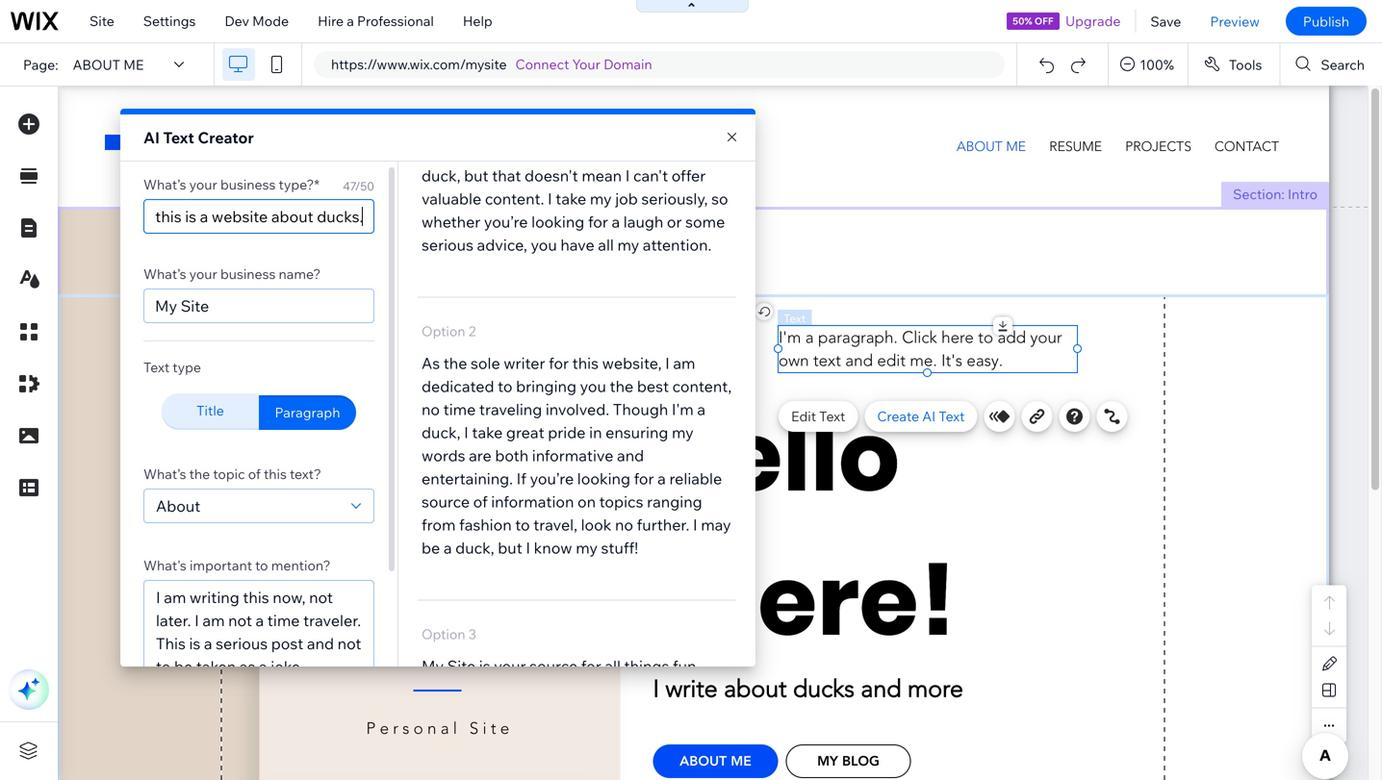 Task type: locate. For each thing, give the bounding box(es) containing it.
1 horizontal spatial i'm
[[660, 120, 682, 139]]

i'm
[[569, 120, 590, 139], [660, 120, 682, 139]]

your
[[573, 56, 601, 73]]

or up covered.
[[524, 750, 539, 769]]

for up have
[[588, 212, 609, 232]]

0 horizontal spatial of
[[248, 466, 261, 483]]

as
[[422, 354, 440, 373]]

but
[[464, 166, 489, 185], [498, 539, 523, 558]]

1 horizontal spatial be
[[695, 680, 713, 700]]

about me
[[73, 56, 144, 73]]

you down laughs
[[478, 773, 504, 781]]

you're down 'providing' in the left bottom of the page
[[603, 727, 647, 746]]

0 vertical spatial and
[[630, 120, 657, 139]]

though
[[613, 400, 669, 419], [594, 680, 650, 700]]

the left topic
[[189, 466, 210, 483]]

1 business from the top
[[220, 176, 276, 193]]

not
[[422, 143, 446, 162]]

may down fun,
[[661, 680, 691, 700]]

0 horizontal spatial may
[[661, 680, 691, 700]]

valuable
[[422, 189, 482, 208]]

0 vertical spatial am
[[673, 354, 696, 373]]

0 horizontal spatial or
[[524, 750, 539, 769]]

ai left creator
[[143, 128, 160, 147]]

is
[[479, 657, 491, 676]]

am down informative,
[[472, 703, 495, 723]]

1 vertical spatial all
[[605, 657, 621, 676]]

0 horizontal spatial here
[[594, 120, 626, 139]]

business up 'e.g., chic boutique' text box
[[220, 266, 276, 283]]

0 horizontal spatial take
[[472, 423, 503, 442]]

ai right create
[[923, 408, 936, 425]]

am up content,
[[673, 354, 696, 373]]

though up ensuring
[[613, 400, 669, 419]]

am inside as the sole writer for this website, i am dedicated to bringing you the best content, no time traveling involved. though i'm a duck, i take great pride in ensuring my words are both informative and entertaining. if you're looking for a reliable source of information on topics ranging from fashion to travel, look no further. i may be a duck, but i know my stuff!
[[673, 354, 696, 373]]

1 vertical spatial source
[[530, 657, 578, 676]]

a
[[347, 13, 354, 29], [479, 143, 487, 162], [722, 143, 730, 162], [612, 212, 620, 232], [698, 400, 706, 419], [658, 469, 666, 489], [444, 539, 452, 558], [717, 680, 725, 700]]

though up 'providing' in the left bottom of the page
[[594, 680, 650, 700]]

text
[[163, 128, 194, 147], [143, 359, 170, 376], [820, 408, 846, 425], [939, 408, 965, 425]]

here up 'imagination.'
[[594, 120, 626, 139]]

source up from
[[422, 493, 470, 512]]

0 vertical spatial but
[[464, 166, 489, 185]]

0 horizontal spatial ai
[[143, 128, 160, 147]]

may down ranging
[[701, 516, 732, 535]]

0 vertical spatial of
[[551, 143, 565, 162]]

you up involved.
[[580, 377, 607, 396]]

looking inside welcome to my site. i'm here and i'm real, not just a figment of your imagination. i'm a duck, but that doesn't mean i can't offer valuable content. i take my job seriously, so whether you're looking for a laugh or some serious advice, you have all my attention.
[[532, 212, 585, 232]]

may inside as the sole writer for this website, i am dedicated to bringing you the best content, no time traveling involved. though i'm a duck, i take great pride in ensuring my words are both informative and entertaining. if you're looking for a reliable source of information on topics ranging from fashion to travel, look no further. i may be a duck, but i know my stuff!
[[701, 516, 732, 535]]

all right have
[[598, 235, 614, 255]]

all left things in the left bottom of the page
[[605, 657, 621, 676]]

business up 'e.g., clothing store' text box
[[220, 176, 276, 193]]

this
[[573, 354, 599, 373], [264, 466, 287, 483]]

1 horizontal spatial here
[[680, 727, 712, 746]]

dev mode
[[225, 13, 289, 29]]

1 horizontal spatial source
[[530, 657, 578, 676]]

be down from
[[422, 539, 440, 558]]

title
[[197, 403, 224, 419]]

reliable
[[670, 469, 722, 489]]

i left know
[[526, 539, 531, 558]]

you left have
[[531, 235, 557, 255]]

0 horizontal spatial you're
[[484, 212, 528, 232]]

site up the about
[[90, 13, 114, 29]]

best down fun,
[[697, 703, 729, 723]]

fun,
[[673, 657, 700, 676]]

great
[[506, 423, 545, 442]]

section:
[[1234, 186, 1285, 203], [1234, 186, 1285, 203]]

1 vertical spatial or
[[524, 750, 539, 769]]

1 vertical spatial ai
[[923, 408, 936, 425]]

providing
[[598, 703, 666, 723]]

1 vertical spatial but
[[498, 539, 523, 558]]

search
[[1322, 56, 1366, 73]]

the up dedicated
[[444, 354, 467, 373]]

0 horizontal spatial but
[[464, 166, 489, 185]]

1 vertical spatial just
[[650, 727, 677, 746]]

whether
[[537, 727, 600, 746]]

content. inside my site is your source for all things fun, informative, and daring. though i may be a duck, i am committed to providing the best quality content. whether you're just here for the laughs or want some expert advice, i've got you covered. here, you'll
[[474, 727, 533, 746]]

best inside my site is your source for all things fun, informative, and daring. though i may be a duck, i am committed to providing the best quality content. whether you're just here for the laughs or want some expert advice, i've got you covered. here, you'll
[[697, 703, 729, 723]]

section: intro
[[1234, 186, 1318, 203], [1234, 186, 1318, 203]]

of up fashion
[[473, 493, 488, 512]]

1 horizontal spatial site
[[447, 657, 476, 676]]

1 horizontal spatial ai
[[923, 408, 936, 425]]

to up figment
[[492, 120, 507, 139]]

text left creator
[[163, 128, 194, 147]]

be down fun,
[[695, 680, 713, 700]]

both
[[495, 446, 529, 466]]

committed
[[498, 703, 576, 723]]

i down things in the left bottom of the page
[[653, 680, 658, 700]]

1 option from the top
[[422, 323, 466, 340]]

so
[[712, 189, 729, 208]]

no left time
[[422, 400, 440, 419]]

of inside as the sole writer for this website, i am dedicated to bringing you the best content, no time traveling involved. though i'm a duck, i take great pride in ensuring my words are both informative and entertaining. if you're looking for a reliable source of information on topics ranging from fashion to travel, look no further. i may be a duck, but i know my stuff!
[[473, 493, 488, 512]]

100% button
[[1110, 43, 1188, 86]]

0 horizontal spatial some
[[581, 750, 620, 769]]

0 horizontal spatial you
[[478, 773, 504, 781]]

be inside as the sole writer for this website, i am dedicated to bringing you the best content, no time traveling involved. though i'm a duck, i take great pride in ensuring my words are both informative and entertaining. if you're looking for a reliable source of information on topics ranging from fashion to travel, look no further. i may be a duck, but i know my stuff!
[[422, 539, 440, 558]]

1 vertical spatial of
[[248, 466, 261, 483]]

0 horizontal spatial i'm
[[672, 400, 694, 419]]

looking inside as the sole writer for this website, i am dedicated to bringing you the best content, no time traveling involved. though i'm a duck, i take great pride in ensuring my words are both informative and entertaining. if you're looking for a reliable source of information on topics ranging from fashion to travel, look no further. i may be a duck, but i know my stuff!
[[578, 469, 631, 489]]

some
[[686, 212, 725, 232], [581, 750, 620, 769]]

hire
[[318, 13, 344, 29]]

and inside my site is your source for all things fun, informative, and daring. though i may be a duck, i am committed to providing the best quality content. whether you're just here for the laughs or want some expert advice, i've got you covered. here, you'll
[[510, 680, 537, 700]]

site up informative,
[[447, 657, 476, 676]]

2 i'm from the left
[[660, 120, 682, 139]]

of inside welcome to my site. i'm here and i'm real, not just a figment of your imagination. i'm a duck, but that doesn't mean i can't offer valuable content. i take my job seriously, so whether you're looking for a laugh or some serious advice, you have all my attention.
[[551, 143, 565, 162]]

laughs
[[473, 750, 520, 769]]

just down welcome
[[449, 143, 475, 162]]

and inside welcome to my site. i'm here and i'm real, not just a figment of your imagination. i'm a duck, but that doesn't mean i can't offer valuable content. i take my job seriously, so whether you're looking for a laugh or some serious advice, you have all my attention.
[[630, 120, 657, 139]]

domain
[[604, 56, 653, 73]]

advice, right serious on the top of page
[[477, 235, 528, 255]]

source up daring.
[[530, 657, 578, 676]]

but left that
[[464, 166, 489, 185]]

my down 'mean'
[[590, 189, 612, 208]]

1 horizontal spatial may
[[701, 516, 732, 535]]

0 vertical spatial be
[[422, 539, 440, 558]]

to down information
[[515, 516, 530, 535]]

0 vertical spatial advice,
[[477, 235, 528, 255]]

to
[[492, 120, 507, 139], [498, 377, 513, 396], [515, 516, 530, 535], [255, 558, 268, 574], [580, 703, 595, 723]]

looking up have
[[532, 212, 585, 232]]

1 horizontal spatial just
[[650, 727, 677, 746]]

as the sole writer for this website, i am dedicated to bringing you the best content, no time traveling involved. though i'm a duck, i take great pride in ensuring my words are both informative and entertaining. if you're looking for a reliable source of information on topics ranging from fashion to travel, look no further. i may be a duck, but i know my stuff!
[[422, 354, 736, 558]]

of
[[551, 143, 565, 162], [248, 466, 261, 483], [473, 493, 488, 512]]

what's down ai text creator
[[143, 176, 186, 193]]

to up whether
[[580, 703, 595, 723]]

1 what's from the top
[[143, 176, 186, 193]]

best
[[637, 377, 669, 396], [697, 703, 729, 723]]

intro
[[1288, 186, 1318, 203], [1288, 186, 1318, 203]]

0 vertical spatial just
[[449, 143, 475, 162]]

site inside my site is your source for all things fun, informative, and daring. though i may be a duck, i am committed to providing the best quality content. whether you're just here for the laughs or want some expert advice, i've got you covered. here, you'll
[[447, 657, 476, 676]]

0 horizontal spatial no
[[422, 400, 440, 419]]

1 vertical spatial take
[[472, 423, 503, 442]]

0 horizontal spatial advice,
[[477, 235, 528, 255]]

0 vertical spatial this
[[573, 354, 599, 373]]

business
[[220, 176, 276, 193], [220, 266, 276, 283]]

but down fashion
[[498, 539, 523, 558]]

1 vertical spatial i'm
[[672, 400, 694, 419]]

1 vertical spatial though
[[594, 680, 650, 700]]

your up 'mean'
[[569, 143, 601, 162]]

1 horizontal spatial i'm
[[696, 143, 718, 162]]

0 vertical spatial best
[[637, 377, 669, 396]]

my right ensuring
[[672, 423, 694, 442]]

content. up laughs
[[474, 727, 533, 746]]

dev
[[225, 13, 249, 29]]

type?*
[[279, 176, 320, 193]]

to inside my site is your source for all things fun, informative, and daring. though i may be a duck, i am committed to providing the best quality content. whether you're just here for the laughs or want some expert advice, i've got you covered. here, you'll
[[580, 703, 595, 723]]

2 vertical spatial of
[[473, 493, 488, 512]]

what's the topic of this text?
[[143, 466, 322, 483]]

traveling
[[479, 400, 542, 419]]

2 horizontal spatial of
[[551, 143, 565, 162]]

some down so
[[686, 212, 725, 232]]

you're inside welcome to my site. i'm here and i'm real, not just a figment of your imagination. i'm a duck, but that doesn't mean i can't offer valuable content. i take my job seriously, so whether you're looking for a laugh or some serious advice, you have all my attention.
[[484, 212, 528, 232]]

about
[[73, 56, 120, 73]]

here down fun,
[[680, 727, 712, 746]]

1 horizontal spatial am
[[673, 354, 696, 373]]

duck, up words
[[422, 423, 461, 442]]

professional
[[357, 13, 434, 29]]

here inside welcome to my site. i'm here and i'm real, not just a figment of your imagination. i'm a duck, but that doesn't mean i can't offer valuable content. i take my job seriously, so whether you're looking for a laugh or some serious advice, you have all my attention.
[[594, 120, 626, 139]]

1 vertical spatial some
[[581, 750, 620, 769]]

1 horizontal spatial best
[[697, 703, 729, 723]]

0 vertical spatial or
[[667, 212, 682, 232]]

1 vertical spatial here
[[680, 727, 712, 746]]

no down 'topics' on the bottom
[[615, 516, 634, 535]]

some inside my site is your source for all things fun, informative, and daring. though i may be a duck, i am committed to providing the best quality content. whether you're just here for the laughs or want some expert advice, i've got you covered. here, you'll
[[581, 750, 620, 769]]

i'm down content,
[[672, 400, 694, 419]]

connect
[[516, 56, 569, 73]]

of up 'doesn't'
[[551, 143, 565, 162]]

what's important to mention?
[[143, 558, 331, 574]]

0 horizontal spatial am
[[472, 703, 495, 723]]

i'm left real,
[[660, 120, 682, 139]]

1 vertical spatial you
[[580, 377, 607, 396]]

1 vertical spatial looking
[[578, 469, 631, 489]]

2 option from the top
[[422, 626, 466, 643]]

and up committed
[[510, 680, 537, 700]]

1 vertical spatial may
[[661, 680, 691, 700]]

0 vertical spatial you're
[[484, 212, 528, 232]]

e.g., Chic Boutique text field
[[143, 289, 375, 324]]

doesn't
[[525, 166, 578, 185]]

0 vertical spatial i'm
[[696, 143, 718, 162]]

of right topic
[[248, 466, 261, 483]]

or inside welcome to my site. i'm here and i'm real, not just a figment of your imagination. i'm a duck, but that doesn't mean i can't offer valuable content. i take my job seriously, so whether you're looking for a laugh or some serious advice, you have all my attention.
[[667, 212, 682, 232]]

0 vertical spatial content.
[[485, 189, 545, 208]]

1 horizontal spatial but
[[498, 539, 523, 558]]

am
[[673, 354, 696, 373], [472, 703, 495, 723]]

what's up about
[[143, 466, 186, 483]]

option left 2
[[422, 323, 466, 340]]

you inside my site is your source for all things fun, informative, and daring. though i may be a duck, i am committed to providing the best quality content. whether you're just here for the laughs or want some expert advice, i've got you covered. here, you'll
[[478, 773, 504, 781]]

1 horizontal spatial you
[[531, 235, 557, 255]]

2 business from the top
[[220, 266, 276, 283]]

you inside welcome to my site. i'm here and i'm real, not just a figment of your imagination. i'm a duck, but that doesn't mean i can't offer valuable content. i take my job seriously, so whether you're looking for a laugh or some serious advice, you have all my attention.
[[531, 235, 557, 255]]

you're down that
[[484, 212, 528, 232]]

i'm inside welcome to my site. i'm here and i'm real, not just a figment of your imagination. i'm a duck, but that doesn't mean i can't offer valuable content. i take my job seriously, so whether you're looking for a laugh or some serious advice, you have all my attention.
[[696, 143, 718, 162]]

3 what's from the top
[[143, 466, 186, 483]]

you're up information
[[530, 469, 574, 489]]

some up here,
[[581, 750, 620, 769]]

informative,
[[422, 680, 507, 700]]

0 vertical spatial some
[[686, 212, 725, 232]]

2 vertical spatial you're
[[603, 727, 647, 746]]

looking up "on"
[[578, 469, 631, 489]]

text?
[[290, 466, 322, 483]]

1 vertical spatial am
[[472, 703, 495, 723]]

content. down that
[[485, 189, 545, 208]]

0 horizontal spatial source
[[422, 493, 470, 512]]

but inside as the sole writer for this website, i am dedicated to bringing you the best content, no time traveling involved. though i'm a duck, i take great pride in ensuring my words are both informative and entertaining. if you're looking for a reliable source of information on topics ranging from fashion to travel, look no further. i may be a duck, but i know my stuff!
[[498, 539, 523, 558]]

1 horizontal spatial take
[[556, 189, 587, 208]]

1 vertical spatial content.
[[474, 727, 533, 746]]

take inside as the sole writer for this website, i am dedicated to bringing you the best content, no time traveling involved. though i'm a duck, i take great pride in ensuring my words are both informative and entertaining. if you're looking for a reliable source of information on topics ranging from fashion to travel, look no further. i may be a duck, but i know my stuff!
[[472, 423, 503, 442]]

1 horizontal spatial some
[[686, 212, 725, 232]]

your right is
[[494, 657, 526, 676]]

0 vertical spatial site
[[90, 13, 114, 29]]

look
[[581, 516, 612, 535]]

want
[[542, 750, 577, 769]]

here
[[594, 120, 626, 139], [680, 727, 712, 746]]

1 vertical spatial you're
[[530, 469, 574, 489]]

welcome
[[422, 120, 489, 139]]

for up i've
[[422, 750, 442, 769]]

2 vertical spatial what's
[[143, 466, 186, 483]]

just inside welcome to my site. i'm here and i'm real, not just a figment of your imagination. i'm a duck, but that doesn't mean i can't offer valuable content. i take my job seriously, so whether you're looking for a laugh or some serious advice, you have all my attention.
[[449, 143, 475, 162]]

content,
[[673, 377, 732, 396]]

attention.
[[643, 235, 712, 255]]

i'm down real,
[[696, 143, 718, 162]]

this up bringing
[[573, 354, 599, 373]]

important
[[190, 558, 252, 574]]

be
[[422, 539, 440, 558], [695, 680, 713, 700]]

publish button
[[1286, 7, 1367, 36]]

i down ranging
[[693, 516, 698, 535]]

all inside my site is your source for all things fun, informative, and daring. though i may be a duck, i am committed to providing the best quality content. whether you're just here for the laughs or want some expert advice, i've got you covered. here, you'll
[[605, 657, 621, 676]]

0 vertical spatial take
[[556, 189, 587, 208]]

option left '3'
[[422, 626, 466, 643]]

what's for what's your business name?
[[143, 266, 186, 283]]

take up are
[[472, 423, 503, 442]]

1 horizontal spatial no
[[615, 516, 634, 535]]

1 vertical spatial be
[[695, 680, 713, 700]]

my
[[422, 657, 444, 676]]

advice, right expert
[[673, 750, 724, 769]]

0 vertical spatial what's
[[143, 176, 186, 193]]

0 vertical spatial may
[[701, 516, 732, 535]]

0 vertical spatial option
[[422, 323, 466, 340]]

0 vertical spatial here
[[594, 120, 626, 139]]

or down seriously,
[[667, 212, 682, 232]]

this left text?
[[264, 466, 287, 483]]

2 what's from the top
[[143, 266, 186, 283]]

1 horizontal spatial or
[[667, 212, 682, 232]]

ai text creator
[[143, 128, 254, 147]]

the
[[444, 354, 467, 373], [610, 377, 634, 396], [189, 466, 210, 483], [670, 703, 694, 723], [445, 750, 469, 769]]

2 horizontal spatial you
[[580, 377, 607, 396]]

am inside my site is your source for all things fun, informative, and daring. though i may be a duck, i am committed to providing the best quality content. whether you're just here for the laughs or want some expert advice, i've got you covered. here, you'll
[[472, 703, 495, 723]]

1 horizontal spatial you're
[[530, 469, 574, 489]]

to up traveling
[[498, 377, 513, 396]]

i down informative,
[[464, 703, 469, 723]]

e.g., Clothing store text field
[[143, 199, 375, 234]]

0 vertical spatial you
[[531, 235, 557, 255]]

1 vertical spatial this
[[264, 466, 287, 483]]

0 horizontal spatial i'm
[[569, 120, 590, 139]]

expert
[[624, 750, 670, 769]]

1 vertical spatial what's
[[143, 266, 186, 283]]

option
[[422, 323, 466, 340], [422, 626, 466, 643]]

0 vertical spatial business
[[220, 176, 276, 193]]

1 horizontal spatial of
[[473, 493, 488, 512]]

2 vertical spatial and
[[510, 680, 537, 700]]

name?
[[279, 266, 321, 283]]

47/50
[[343, 179, 375, 194]]

and down ensuring
[[617, 446, 644, 466]]

option for my
[[422, 626, 466, 643]]

1 vertical spatial option
[[422, 626, 466, 643]]

0 horizontal spatial best
[[637, 377, 669, 396]]

1 horizontal spatial this
[[573, 354, 599, 373]]

mean
[[582, 166, 622, 185]]

or inside my site is your source for all things fun, informative, and daring. though i may be a duck, i am committed to providing the best quality content. whether you're just here for the laughs or want some expert advice, i've got you covered. here, you'll
[[524, 750, 539, 769]]

1 vertical spatial no
[[615, 516, 634, 535]]

and up 'imagination.'
[[630, 120, 657, 139]]

0 vertical spatial source
[[422, 493, 470, 512]]

1 vertical spatial best
[[697, 703, 729, 723]]

duck, down not on the left of the page
[[422, 166, 461, 185]]

0 vertical spatial no
[[422, 400, 440, 419]]

duck, inside my site is your source for all things fun, informative, and daring. though i may be a duck, i am committed to providing the best quality content. whether you're just here for the laughs or want some expert advice, i've got you covered. here, you'll
[[422, 703, 461, 723]]

2 vertical spatial you
[[478, 773, 504, 781]]

what's left strip
[[143, 266, 186, 283]]

your inside my site is your source for all things fun, informative, and daring. though i may be a duck, i am committed to providing the best quality content. whether you're just here for the laughs or want some expert advice, i've got you covered. here, you'll
[[494, 657, 526, 676]]

0 horizontal spatial just
[[449, 143, 475, 162]]

1 vertical spatial business
[[220, 266, 276, 283]]

duck, up quality
[[422, 703, 461, 723]]

just up expert
[[650, 727, 677, 746]]

or
[[667, 212, 682, 232], [524, 750, 539, 769]]

what's for what's the topic of this text?
[[143, 466, 186, 483]]

though inside as the sole writer for this website, i am dedicated to bringing you the best content, no time traveling involved. though i'm a duck, i take great pride in ensuring my words are both informative and entertaining. if you're looking for a reliable source of information on topics ranging from fashion to travel, look no further. i may be a duck, but i know my stuff!
[[613, 400, 669, 419]]

here,
[[573, 773, 611, 781]]

site.
[[536, 120, 565, 139]]

just
[[449, 143, 475, 162], [650, 727, 677, 746]]

0 vertical spatial though
[[613, 400, 669, 419]]

i'm right site. in the left top of the page
[[569, 120, 590, 139]]

1 vertical spatial advice,
[[673, 750, 724, 769]]

1 vertical spatial site
[[447, 657, 476, 676]]



Task type: vqa. For each thing, say whether or not it's contained in the screenshot.
the top 1 button
no



Task type: describe. For each thing, give the bounding box(es) containing it.
for up 'topics' on the bottom
[[634, 469, 654, 489]]

tools
[[1230, 56, 1263, 73]]

text right edit
[[820, 408, 846, 425]]

best inside as the sole writer for this website, i am dedicated to bringing you the best content, no time traveling involved. though i'm a duck, i take great pride in ensuring my words are both informative and entertaining. if you're looking for a reliable source of information on topics ranging from fashion to travel, look no further. i may be a duck, but i know my stuff!
[[637, 377, 669, 396]]

if
[[517, 469, 527, 489]]

mode
[[252, 13, 289, 29]]

my site is your source for all things fun, informative, and daring. though i may be a duck, i am committed to providing the best quality content. whether you're just here for the laughs or want some expert advice, i've got you covered. here, you'll
[[422, 657, 733, 781]]

create ai text
[[878, 408, 965, 425]]

off
[[1035, 15, 1054, 27]]

i right website,
[[665, 354, 670, 373]]

can't
[[634, 166, 668, 185]]

edit
[[792, 408, 817, 425]]

laugh
[[624, 212, 664, 232]]

i'm inside as the sole writer for this website, i am dedicated to bringing you the best content, no time traveling involved. though i'm a duck, i take great pride in ensuring my words are both informative and entertaining. if you're looking for a reliable source of information on topics ranging from fashion to travel, look no further. i may be a duck, but i know my stuff!
[[672, 400, 694, 419]]

edit text
[[792, 408, 846, 425]]

i left can't
[[626, 166, 630, 185]]

mention?
[[271, 558, 331, 574]]

source inside my site is your source for all things fun, informative, and daring. though i may be a duck, i am committed to providing the best quality content. whether you're just here for the laughs or want some expert advice, i've got you covered. here, you'll
[[530, 657, 578, 676]]

to inside welcome to my site. i'm here and i'm real, not just a figment of your imagination. i'm a duck, but that doesn't mean i can't offer valuable content. i take my job seriously, so whether you're looking for a laugh or some serious advice, you have all my attention.
[[492, 120, 507, 139]]

stuff!
[[601, 539, 639, 558]]

real,
[[685, 120, 715, 139]]

figment
[[491, 143, 547, 162]]

business for type?*
[[220, 176, 276, 193]]

know
[[534, 539, 573, 558]]

me
[[123, 56, 144, 73]]

upgrade
[[1066, 13, 1121, 29]]

creator
[[198, 128, 254, 147]]

seriously,
[[642, 189, 708, 208]]

the down website,
[[610, 377, 634, 396]]

for up bringing
[[549, 354, 569, 373]]

got
[[450, 773, 474, 781]]

the up "got"
[[445, 750, 469, 769]]

some inside welcome to my site. i'm here and i'm real, not just a figment of your imagination. i'm a duck, but that doesn't mean i can't offer valuable content. i take my job seriously, so whether you're looking for a laugh or some serious advice, you have all my attention.
[[686, 212, 725, 232]]

have
[[561, 235, 595, 255]]

all inside welcome to my site. i'm here and i'm real, not just a figment of your imagination. i'm a duck, but that doesn't mean i can't offer valuable content. i take my job seriously, so whether you're looking for a laugh or some serious advice, you have all my attention.
[[598, 235, 614, 255]]

the down fun,
[[670, 703, 694, 723]]

ensuring
[[606, 423, 669, 442]]

welcome to my site. i'm here and i'm real, not just a figment of your imagination. i'm a duck, but that doesn't mean i can't offer valuable content. i take my job seriously, so whether you're looking for a laugh or some serious advice, you have all my attention.
[[422, 120, 734, 255]]

2
[[469, 323, 476, 340]]

what's your business type?*
[[143, 176, 320, 193]]

about
[[156, 497, 201, 516]]

save
[[1151, 13, 1182, 30]]

i down time
[[464, 423, 469, 442]]

ranging
[[647, 493, 703, 512]]

you inside as the sole writer for this website, i am dedicated to bringing you the best content, no time traveling involved. though i'm a duck, i take great pride in ensuring my words are both informative and entertaining. if you're looking for a reliable source of information on topics ranging from fashion to travel, look no further. i may be a duck, but i know my stuff!
[[580, 377, 607, 396]]

offer
[[672, 166, 706, 185]]

advice, inside my site is your source for all things fun, informative, and daring. though i may be a duck, i am committed to providing the best quality content. whether you're just here for the laughs or want some expert advice, i've got you covered. here, you'll
[[673, 750, 724, 769]]

0 horizontal spatial site
[[90, 13, 114, 29]]

on
[[578, 493, 596, 512]]

my down look
[[576, 539, 598, 558]]

settings
[[143, 13, 196, 29]]

0 vertical spatial ai
[[143, 128, 160, 147]]

duck, down fashion
[[456, 539, 495, 558]]

100%
[[1140, 56, 1175, 73]]

travel,
[[534, 516, 578, 535]]

preview button
[[1196, 0, 1275, 42]]

business for name?
[[220, 266, 276, 283]]

information
[[491, 493, 574, 512]]

here inside my site is your source for all things fun, informative, and daring. though i may be a duck, i am committed to providing the best quality content. whether you're just here for the laughs or want some expert advice, i've got you covered. here, you'll
[[680, 727, 712, 746]]

option 3
[[422, 626, 477, 643]]

advice, inside welcome to my site. i'm here and i'm real, not just a figment of your imagination. i'm a duck, but that doesn't mean i can't offer valuable content. i take my job seriously, so whether you're looking for a laugh or some serious advice, you have all my attention.
[[477, 235, 528, 255]]

content. inside welcome to my site. i'm here and i'm real, not just a figment of your imagination. i'm a duck, but that doesn't mean i can't offer valuable content. i take my job seriously, so whether you're looking for a laugh or some serious advice, you have all my attention.
[[485, 189, 545, 208]]

i've
[[422, 773, 446, 781]]

duck, inside welcome to my site. i'm here and i'm real, not just a figment of your imagination. i'm a duck, but that doesn't mean i can't offer valuable content. i take my job seriously, so whether you're looking for a laugh or some serious advice, you have all my attention.
[[422, 166, 461, 185]]

your left strip
[[189, 266, 217, 283]]

1 i'm from the left
[[569, 120, 590, 139]]

my down laugh
[[618, 235, 640, 255]]

just inside my site is your source for all things fun, informative, and daring. though i may be a duck, i am committed to providing the best quality content. whether you're just here for the laughs or want some expert advice, i've got you covered. here, you'll
[[650, 727, 677, 746]]

further.
[[637, 516, 690, 535]]

text right create
[[939, 408, 965, 425]]

whether
[[422, 212, 481, 232]]

for inside welcome to my site. i'm here and i'm real, not just a figment of your imagination. i'm a duck, but that doesn't mean i can't offer valuable content. i take my job seriously, so whether you're looking for a laugh or some serious advice, you have all my attention.
[[588, 212, 609, 232]]

be inside my site is your source for all things fun, informative, and daring. though i may be a duck, i am committed to providing the best quality content. whether you're just here for the laughs or want some expert advice, i've got you covered. here, you'll
[[695, 680, 713, 700]]

website,
[[602, 354, 662, 373]]

covered.
[[508, 773, 569, 781]]

serious
[[422, 235, 474, 255]]

option 2
[[422, 323, 476, 340]]

a inside my site is your source for all things fun, informative, and daring. though i may be a duck, i am committed to providing the best quality content. whether you're just here for the laughs or want some expert advice, i've got you covered. here, you'll
[[717, 680, 725, 700]]

https://www.wix.com/mysite connect your domain
[[331, 56, 653, 73]]

to left mention?
[[255, 558, 268, 574]]

my up figment
[[511, 120, 532, 139]]

text type
[[143, 359, 201, 376]]

strip
[[234, 272, 264, 288]]

e.g., family-owned, founded in 2010, comes in 4 colors text field
[[143, 581, 375, 685]]

50%
[[1013, 15, 1033, 27]]

you're inside as the sole writer for this website, i am dedicated to bringing you the best content, no time traveling involved. though i'm a duck, i take great pride in ensuring my words are both informative and entertaining. if you're looking for a reliable source of information on topics ranging from fashion to travel, look no further. i may be a duck, but i know my stuff!
[[530, 469, 574, 489]]

save button
[[1137, 0, 1196, 42]]

words
[[422, 446, 466, 466]]

bringing
[[516, 377, 577, 396]]

from
[[422, 516, 456, 535]]

0 horizontal spatial this
[[264, 466, 287, 483]]

imagination.
[[604, 143, 693, 162]]

that
[[492, 166, 521, 185]]

job
[[616, 189, 638, 208]]

hire a professional
[[318, 13, 434, 29]]

what's for what's your business type?*
[[143, 176, 186, 193]]

dedicated
[[422, 377, 495, 396]]

this inside as the sole writer for this website, i am dedicated to bringing you the best content, no time traveling involved. though i'm a duck, i take great pride in ensuring my words are both informative and entertaining. if you're looking for a reliable source of information on topics ranging from fashion to travel, look no further. i may be a duck, but i know my stuff!
[[573, 354, 599, 373]]

you're inside my site is your source for all things fun, informative, and daring. though i may be a duck, i am committed to providing the best quality content. whether you're just here for the laughs or want some expert advice, i've got you covered. here, you'll
[[603, 727, 647, 746]]

but inside welcome to my site. i'm here and i'm real, not just a figment of your imagination. i'm a duck, but that doesn't mean i can't offer valuable content. i take my job seriously, so whether you're looking for a laugh or some serious advice, you have all my attention.
[[464, 166, 489, 185]]

fashion
[[459, 516, 512, 535]]

option for as
[[422, 323, 466, 340]]

text left the type
[[143, 359, 170, 376]]

your inside welcome to my site. i'm here and i'm real, not just a figment of your imagination. i'm a duck, but that doesn't mean i can't offer valuable content. i take my job seriously, so whether you're looking for a laugh or some serious advice, you have all my attention.
[[569, 143, 601, 162]]

time
[[444, 400, 476, 419]]

take inside welcome to my site. i'm here and i'm real, not just a figment of your imagination. i'm a duck, but that doesn't mean i can't offer valuable content. i take my job seriously, so whether you're looking for a laugh or some serious advice, you have all my attention.
[[556, 189, 587, 208]]

source inside as the sole writer for this website, i am dedicated to bringing you the best content, no time traveling involved. though i'm a duck, i take great pride in ensuring my words are both informative and entertaining. if you're looking for a reliable source of information on topics ranging from fashion to travel, look no further. i may be a duck, but i know my stuff!
[[422, 493, 470, 512]]

and inside as the sole writer for this website, i am dedicated to bringing you the best content, no time traveling involved. though i'm a duck, i take great pride in ensuring my words are both informative and entertaining. if you're looking for a reliable source of information on topics ranging from fashion to travel, look no further. i may be a duck, but i know my stuff!
[[617, 446, 644, 466]]

pride
[[548, 423, 586, 442]]

50% off
[[1013, 15, 1054, 27]]

things
[[625, 657, 670, 676]]

may inside my site is your source for all things fun, informative, and daring. though i may be a duck, i am committed to providing the best quality content. whether you're just here for the laughs or want some expert advice, i've got you covered. here, you'll
[[661, 680, 691, 700]]

topics
[[600, 493, 644, 512]]

type
[[173, 359, 201, 376]]

quality
[[422, 727, 471, 746]]

involved.
[[546, 400, 610, 419]]

paragraph
[[275, 404, 340, 421]]

for up daring.
[[581, 657, 602, 676]]

though inside my site is your source for all things fun, informative, and daring. though i may be a duck, i am committed to providing the best quality content. whether you're just here for the laughs or want some expert advice, i've got you covered. here, you'll
[[594, 680, 650, 700]]

your down ai text creator
[[189, 176, 217, 193]]

what's
[[143, 558, 187, 574]]

i down 'doesn't'
[[548, 189, 552, 208]]



